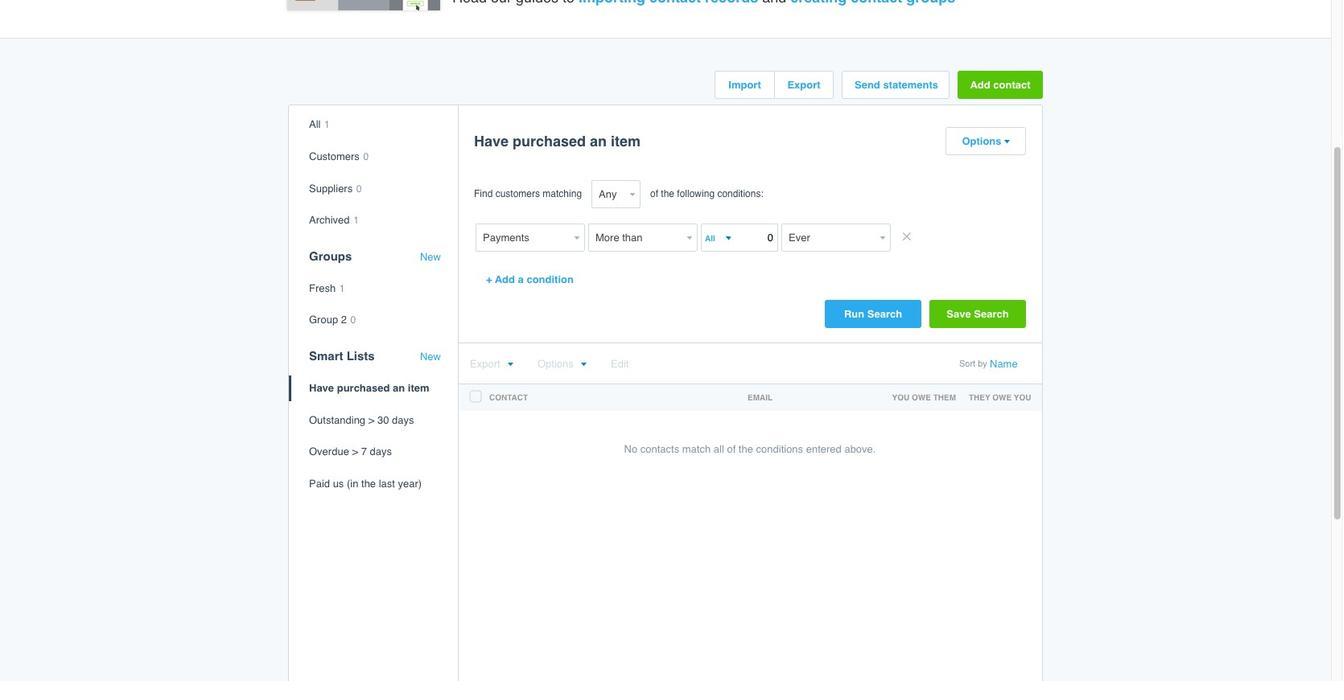 Task type: describe. For each thing, give the bounding box(es) containing it.
edit button
[[611, 359, 629, 371]]

matching
[[543, 189, 582, 200]]

add contact button
[[958, 71, 1044, 99]]

send
[[855, 79, 881, 91]]

all 1
[[309, 119, 330, 131]]

0 for customers
[[364, 151, 369, 163]]

no contacts match all of the conditions entered above.
[[624, 444, 876, 456]]

1 vertical spatial an
[[393, 382, 405, 394]]

suppliers 0
[[309, 182, 362, 194]]

us
[[333, 478, 344, 490]]

smart lists
[[309, 349, 375, 363]]

find customers matching
[[474, 189, 582, 200]]

1 horizontal spatial have
[[474, 133, 509, 150]]

owe for you
[[912, 393, 931, 403]]

find
[[474, 189, 493, 200]]

+ add a condition button
[[474, 266, 586, 294]]

+
[[486, 274, 492, 286]]

1 vertical spatial have purchased an item
[[309, 382, 430, 394]]

add contact
[[971, 79, 1031, 91]]

options button for email
[[538, 359, 587, 371]]

+ add a condition
[[486, 274, 574, 286]]

1 horizontal spatial of
[[727, 444, 736, 456]]

1 horizontal spatial purchased
[[513, 133, 586, 150]]

el image
[[507, 363, 513, 368]]

conditions
[[756, 444, 804, 456]]

days for outstanding > 30 days
[[392, 414, 414, 426]]

el image for email
[[580, 363, 587, 368]]

customers
[[496, 189, 540, 200]]

save
[[947, 309, 972, 321]]

run search button
[[825, 301, 922, 329]]

fresh 1
[[309, 282, 345, 294]]

you owe them
[[893, 393, 957, 403]]

all
[[714, 444, 725, 456]]

0 inside group 2 0
[[351, 315, 356, 326]]

contacts
[[641, 444, 680, 456]]

of the following conditions:
[[651, 189, 764, 200]]

condition
[[527, 274, 574, 286]]

1 vertical spatial have
[[309, 382, 334, 394]]

0 horizontal spatial export button
[[470, 359, 513, 371]]

customers 0
[[309, 151, 369, 163]]

0 horizontal spatial item
[[408, 382, 430, 394]]

name button
[[990, 359, 1018, 371]]

options button for of the following conditions:
[[947, 128, 1026, 155]]

0 horizontal spatial purchased
[[337, 382, 390, 394]]

following
[[677, 189, 715, 200]]

search for run search
[[868, 309, 903, 321]]

> for outstanding
[[369, 414, 375, 426]]

paid us (in the last year)
[[309, 478, 422, 490]]

conditions:
[[718, 189, 764, 200]]

above.
[[845, 444, 876, 456]]

new link for groups
[[420, 251, 441, 264]]

1 horizontal spatial have purchased an item
[[474, 133, 641, 150]]

last
[[379, 478, 395, 490]]

archived
[[309, 214, 350, 226]]

0 for suppliers
[[357, 183, 362, 194]]

sort by name
[[960, 359, 1018, 371]]

run search
[[845, 309, 903, 321]]

save search button
[[930, 301, 1027, 329]]

(in
[[347, 478, 359, 490]]



Task type: locate. For each thing, give the bounding box(es) containing it.
2 vertical spatial 1
[[340, 283, 345, 294]]

have
[[474, 133, 509, 150], [309, 382, 334, 394]]

1 horizontal spatial el image
[[1004, 140, 1010, 145]]

1 horizontal spatial you
[[1014, 393, 1032, 403]]

el image
[[1004, 140, 1010, 145], [580, 363, 587, 368]]

owe for they
[[993, 393, 1012, 403]]

0 vertical spatial options button
[[947, 128, 1026, 155]]

0 vertical spatial export button
[[775, 72, 833, 99]]

groups
[[309, 249, 352, 263]]

outstanding > 30 days
[[309, 414, 414, 426]]

an
[[590, 133, 607, 150], [393, 382, 405, 394]]

email
[[748, 393, 773, 403]]

1 horizontal spatial add
[[971, 79, 991, 91]]

have down smart
[[309, 382, 334, 394]]

1 owe from the left
[[912, 393, 931, 403]]

0 inside 'suppliers 0'
[[357, 183, 362, 194]]

0 horizontal spatial you
[[893, 393, 910, 403]]

1 inside fresh 1
[[340, 283, 345, 294]]

new link for smart lists
[[420, 351, 441, 364]]

new
[[420, 251, 441, 263], [420, 351, 441, 363]]

2 new from the top
[[420, 351, 441, 363]]

1 vertical spatial >
[[352, 446, 358, 458]]

lists
[[347, 349, 375, 363]]

group
[[309, 314, 338, 326]]

0 horizontal spatial have purchased an item
[[309, 382, 430, 394]]

1 inside archived 1
[[354, 215, 359, 226]]

1 horizontal spatial owe
[[993, 393, 1012, 403]]

el image left edit button
[[580, 363, 587, 368]]

new for smart lists
[[420, 351, 441, 363]]

0 vertical spatial have purchased an item
[[474, 133, 641, 150]]

2 new link from the top
[[420, 351, 441, 364]]

1 right fresh
[[340, 283, 345, 294]]

no
[[624, 444, 638, 456]]

0 vertical spatial 1
[[325, 119, 330, 131]]

1 vertical spatial add
[[495, 274, 515, 286]]

0 right customers
[[364, 151, 369, 163]]

a
[[518, 274, 524, 286]]

export button right import button
[[775, 72, 833, 99]]

2 vertical spatial 0
[[351, 315, 356, 326]]

0 vertical spatial days
[[392, 414, 414, 426]]

days
[[392, 414, 414, 426], [370, 446, 392, 458]]

customers
[[309, 151, 360, 163]]

options button right el image
[[538, 359, 587, 371]]

0 vertical spatial an
[[590, 133, 607, 150]]

search right run
[[868, 309, 903, 321]]

0 vertical spatial purchased
[[513, 133, 586, 150]]

contact
[[994, 79, 1031, 91]]

of right all
[[727, 444, 736, 456]]

options down add contact button
[[963, 136, 1002, 148]]

edit
[[611, 359, 629, 371]]

1 vertical spatial purchased
[[337, 382, 390, 394]]

1 vertical spatial new link
[[420, 351, 441, 364]]

1
[[325, 119, 330, 131], [354, 215, 359, 226], [340, 283, 345, 294]]

purchased up outstanding > 30 days
[[337, 382, 390, 394]]

2 horizontal spatial 1
[[354, 215, 359, 226]]

0 vertical spatial el image
[[1004, 140, 1010, 145]]

search
[[868, 309, 903, 321], [974, 309, 1009, 321]]

overdue
[[309, 446, 349, 458]]

them
[[934, 393, 957, 403]]

0 vertical spatial 0
[[364, 151, 369, 163]]

0 right suppliers
[[357, 183, 362, 194]]

1 vertical spatial new
[[420, 351, 441, 363]]

fresh
[[309, 282, 336, 294]]

0 vertical spatial new
[[420, 251, 441, 263]]

days right 7
[[370, 446, 392, 458]]

1 you from the left
[[893, 393, 910, 403]]

0 horizontal spatial of
[[651, 189, 659, 200]]

0 horizontal spatial options
[[538, 359, 574, 371]]

0 horizontal spatial owe
[[912, 393, 931, 403]]

they owe you
[[969, 393, 1032, 403]]

name
[[990, 359, 1018, 371]]

> left "30"
[[369, 414, 375, 426]]

0 vertical spatial the
[[661, 189, 675, 200]]

options button
[[947, 128, 1026, 155], [538, 359, 587, 371]]

1 horizontal spatial export button
[[775, 72, 833, 99]]

the
[[661, 189, 675, 200], [739, 444, 754, 456], [362, 478, 376, 490]]

export
[[788, 79, 821, 91], [470, 359, 500, 371]]

add right +
[[495, 274, 515, 286]]

2 horizontal spatial the
[[739, 444, 754, 456]]

1 horizontal spatial >
[[369, 414, 375, 426]]

overdue > 7 days
[[309, 446, 392, 458]]

the left the following
[[661, 189, 675, 200]]

import
[[729, 79, 761, 91]]

import button
[[716, 72, 775, 99]]

add
[[971, 79, 991, 91], [495, 274, 515, 286]]

1 horizontal spatial search
[[974, 309, 1009, 321]]

1 new link from the top
[[420, 251, 441, 264]]

0 horizontal spatial add
[[495, 274, 515, 286]]

2 you from the left
[[1014, 393, 1032, 403]]

options for of the following conditions:
[[963, 136, 1002, 148]]

have purchased an item up outstanding > 30 days
[[309, 382, 430, 394]]

1 vertical spatial item
[[408, 382, 430, 394]]

0 vertical spatial have
[[474, 133, 509, 150]]

1 vertical spatial options button
[[538, 359, 587, 371]]

search for save search
[[974, 309, 1009, 321]]

1 horizontal spatial 1
[[340, 283, 345, 294]]

0 vertical spatial of
[[651, 189, 659, 200]]

save search
[[947, 309, 1009, 321]]

entered
[[807, 444, 842, 456]]

7
[[361, 446, 367, 458]]

year)
[[398, 478, 422, 490]]

all
[[309, 119, 321, 131]]

> left 7
[[352, 446, 358, 458]]

options button down add contact button
[[947, 128, 1026, 155]]

they
[[969, 393, 991, 403]]

outstanding
[[309, 414, 366, 426]]

0 horizontal spatial 1
[[325, 119, 330, 131]]

0
[[364, 151, 369, 163], [357, 183, 362, 194], [351, 315, 356, 326]]

group 2 0
[[309, 314, 356, 326]]

1 for all
[[325, 119, 330, 131]]

have up the find in the left of the page
[[474, 133, 509, 150]]

0 horizontal spatial an
[[393, 382, 405, 394]]

None text field
[[782, 224, 877, 252], [703, 230, 724, 247], [782, 224, 877, 252], [703, 230, 724, 247]]

owe
[[912, 393, 931, 403], [993, 393, 1012, 403]]

1 search from the left
[[868, 309, 903, 321]]

export button
[[775, 72, 833, 99], [470, 359, 513, 371]]

contact
[[490, 393, 528, 403]]

run
[[845, 309, 865, 321]]

1 horizontal spatial options button
[[947, 128, 1026, 155]]

>
[[369, 414, 375, 426], [352, 446, 358, 458]]

item up outstanding > 30 days
[[408, 382, 430, 394]]

search right save
[[974, 309, 1009, 321]]

1 new from the top
[[420, 251, 441, 263]]

1 vertical spatial of
[[727, 444, 736, 456]]

sort
[[960, 359, 976, 370]]

0 horizontal spatial have
[[309, 382, 334, 394]]

0 vertical spatial item
[[611, 133, 641, 150]]

1 vertical spatial el image
[[580, 363, 587, 368]]

0 horizontal spatial options button
[[538, 359, 587, 371]]

1 horizontal spatial item
[[611, 133, 641, 150]]

export button up contact at the bottom left of the page
[[470, 359, 513, 371]]

1 horizontal spatial options
[[963, 136, 1002, 148]]

0 horizontal spatial export
[[470, 359, 500, 371]]

the right (in
[[362, 478, 376, 490]]

purchased up matching
[[513, 133, 586, 150]]

0 vertical spatial options
[[963, 136, 1002, 148]]

2
[[341, 314, 347, 326]]

export left el image
[[470, 359, 500, 371]]

options right el image
[[538, 359, 574, 371]]

suppliers
[[309, 182, 353, 194]]

All text field
[[592, 181, 626, 209]]

0 vertical spatial new link
[[420, 251, 441, 264]]

send statements
[[855, 79, 939, 91]]

you left them
[[893, 393, 910, 403]]

1 vertical spatial export
[[470, 359, 500, 371]]

0 right 2
[[351, 315, 356, 326]]

send statements button
[[843, 72, 949, 99]]

have purchased an item
[[474, 133, 641, 150], [309, 382, 430, 394]]

smart
[[309, 349, 343, 363]]

0 horizontal spatial the
[[362, 478, 376, 490]]

days for overdue > 7 days
[[370, 446, 392, 458]]

1 vertical spatial options
[[538, 359, 574, 371]]

you
[[893, 393, 910, 403], [1014, 393, 1032, 403]]

1 horizontal spatial export
[[788, 79, 821, 91]]

1 right all
[[325, 119, 330, 131]]

0 inside "customers 0"
[[364, 151, 369, 163]]

1 vertical spatial 0
[[357, 183, 362, 194]]

add left contact
[[971, 79, 991, 91]]

options
[[963, 136, 1002, 148], [538, 359, 574, 371]]

purchased
[[513, 133, 586, 150], [337, 382, 390, 394]]

an up outstanding > 30 days
[[393, 382, 405, 394]]

new link
[[420, 251, 441, 264], [420, 351, 441, 364]]

paid
[[309, 478, 330, 490]]

of left the following
[[651, 189, 659, 200]]

2 vertical spatial the
[[362, 478, 376, 490]]

the right all
[[739, 444, 754, 456]]

by
[[978, 359, 988, 370]]

el image down contact
[[1004, 140, 1010, 145]]

0 vertical spatial add
[[971, 79, 991, 91]]

0 vertical spatial >
[[369, 414, 375, 426]]

1 vertical spatial 1
[[354, 215, 359, 226]]

1 horizontal spatial an
[[590, 133, 607, 150]]

0 vertical spatial export
[[788, 79, 821, 91]]

item
[[611, 133, 641, 150], [408, 382, 430, 394]]

1 horizontal spatial the
[[661, 189, 675, 200]]

2 search from the left
[[974, 309, 1009, 321]]

item up all text box
[[611, 133, 641, 150]]

match
[[683, 444, 711, 456]]

owe right they
[[993, 393, 1012, 403]]

None text field
[[476, 224, 571, 252], [589, 224, 684, 252], [701, 224, 779, 252], [476, 224, 571, 252], [589, 224, 684, 252], [701, 224, 779, 252]]

1 inside all 1
[[325, 119, 330, 131]]

0 horizontal spatial search
[[868, 309, 903, 321]]

archived 1
[[309, 214, 359, 226]]

you down name button
[[1014, 393, 1032, 403]]

30
[[378, 414, 389, 426]]

owe left them
[[912, 393, 931, 403]]

days right "30"
[[392, 414, 414, 426]]

options for email
[[538, 359, 574, 371]]

0 horizontal spatial >
[[352, 446, 358, 458]]

1 for fresh
[[340, 283, 345, 294]]

1 vertical spatial the
[[739, 444, 754, 456]]

an up all text box
[[590, 133, 607, 150]]

1 right archived
[[354, 215, 359, 226]]

1 vertical spatial days
[[370, 446, 392, 458]]

1 for archived
[[354, 215, 359, 226]]

0 horizontal spatial el image
[[580, 363, 587, 368]]

have purchased an item up matching
[[474, 133, 641, 150]]

2 owe from the left
[[993, 393, 1012, 403]]

statements
[[884, 79, 939, 91]]

el image for of the following conditions:
[[1004, 140, 1010, 145]]

of
[[651, 189, 659, 200], [727, 444, 736, 456]]

> for overdue
[[352, 446, 358, 458]]

new for groups
[[420, 251, 441, 263]]

1 vertical spatial export button
[[470, 359, 513, 371]]

export right import button
[[788, 79, 821, 91]]



Task type: vqa. For each thing, say whether or not it's contained in the screenshot.
bottommost Have purchased an item
yes



